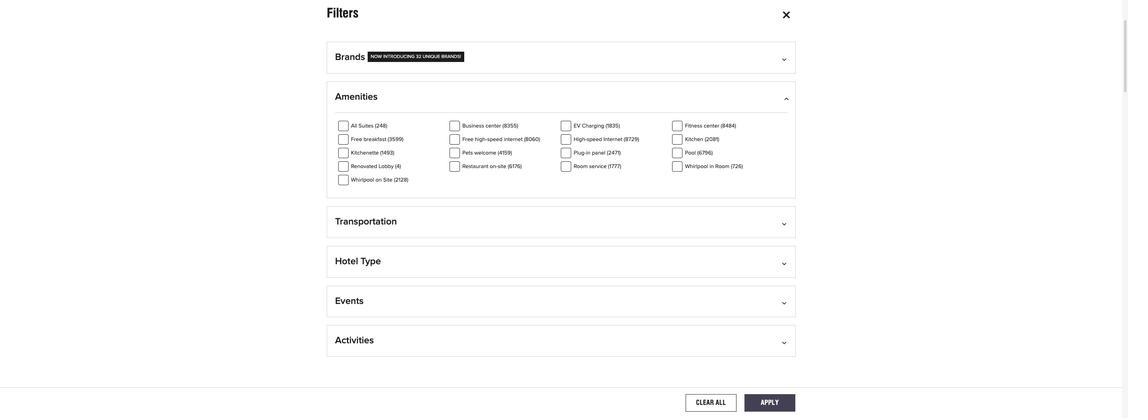 Task type: vqa. For each thing, say whether or not it's contained in the screenshot.
left 509
no



Task type: locate. For each thing, give the bounding box(es) containing it.
sintra, portugal
[[574, 162, 617, 169]]

speed
[[487, 137, 503, 142], [587, 137, 602, 142]]

whirlpool down 'renovated'
[[351, 178, 374, 183]]

portugal
[[593, 162, 617, 169]]

internet
[[604, 137, 623, 142]]

events heading
[[335, 296, 788, 317]]

apply button
[[745, 394, 796, 412]]

1 horizontal spatial in
[[710, 164, 714, 170]]

3 arrow down image from the top
[[784, 300, 788, 306]]

filters
[[327, 5, 359, 21]]

1 vertical spatial in
[[710, 164, 714, 170]]

0 horizontal spatial in
[[586, 150, 591, 156]]

usa right falls,
[[607, 205, 620, 212]]

fitness
[[685, 123, 703, 129]]

sioux left city,
[[574, 191, 589, 197]]

usa right sonoma,
[[600, 277, 613, 283]]

all left suites
[[351, 123, 357, 129]]

activities
[[335, 336, 374, 346]]

type
[[361, 257, 381, 266]]

1 horizontal spatial speed
[[587, 137, 602, 142]]

1 vertical spatial all
[[716, 399, 726, 407]]

renovated lobby (4)
[[351, 164, 401, 170]]

sioux falls, usa link
[[574, 205, 620, 212]]

activities heading
[[335, 335, 788, 357]]

sousse, tunisia link
[[574, 320, 617, 326]]

free high-speed internet (8060)
[[463, 137, 540, 142]]

usa for sioux city, usa
[[605, 191, 618, 197]]

1 vertical spatial sioux
[[574, 205, 589, 212]]

whirlpool for whirlpool in room (726)
[[685, 164, 708, 170]]

room down plug- on the top right of page
[[574, 164, 588, 170]]

arrow down image
[[784, 56, 788, 62], [784, 220, 788, 227], [784, 300, 788, 306], [784, 339, 788, 346]]

0 vertical spatial all
[[351, 123, 357, 129]]

center
[[486, 123, 501, 129], [704, 123, 720, 129]]

1 free from the left
[[351, 137, 362, 142]]

free for free high-speed internet (8060)
[[463, 137, 474, 142]]

0 vertical spatial in
[[586, 150, 591, 156]]

0 horizontal spatial room
[[574, 164, 588, 170]]

1 horizontal spatial room
[[716, 164, 730, 170]]

room left (726)
[[716, 164, 730, 170]]

whirlpool down pool (6796)
[[685, 164, 708, 170]]

sousse,
[[574, 320, 596, 326]]

introducing
[[383, 54, 415, 59]]

sonoma, usa link
[[574, 277, 613, 283]]

in left panel
[[586, 150, 591, 156]]

high-
[[475, 137, 487, 142]]

free
[[351, 137, 362, 142], [463, 137, 474, 142]]

usa for sioux falls, usa
[[607, 205, 620, 212]]

arrow down image inside activities heading
[[784, 339, 788, 346]]

2 free from the left
[[463, 137, 474, 142]]

pool (6796)
[[685, 150, 713, 156]]

1 vertical spatial whirlpool
[[351, 178, 374, 183]]

high-
[[574, 137, 587, 142]]

sioux left falls,
[[574, 205, 589, 212]]

whirlpool for whirlpool on site (2128)
[[351, 178, 374, 183]]

site
[[498, 164, 507, 170]]

(6796)
[[698, 150, 713, 156]]

0 horizontal spatial whirlpool
[[351, 178, 374, 183]]

usa right city,
[[605, 191, 618, 197]]

1 arrow down image from the top
[[784, 56, 788, 62]]

(2471)
[[607, 150, 621, 156]]

1 speed from the left
[[487, 137, 503, 142]]

center up (2081)
[[704, 123, 720, 129]]

kitchenette (1493)
[[351, 150, 395, 156]]

plug-
[[574, 150, 586, 156]]

room service (1777)
[[574, 164, 622, 170]]

transportation heading
[[335, 216, 788, 238]]

(8355)
[[503, 123, 518, 129]]

center up free high-speed internet (8060)
[[486, 123, 501, 129]]

in
[[586, 150, 591, 156], [710, 164, 714, 170]]

sioux
[[574, 191, 589, 197], [574, 205, 589, 212]]

whirlpool
[[685, 164, 708, 170], [351, 178, 374, 183]]

0 vertical spatial whirlpool
[[685, 164, 708, 170]]

renovated
[[351, 164, 377, 170]]

now
[[371, 54, 382, 59]]

2 sioux from the top
[[574, 205, 589, 212]]

(8060)
[[524, 137, 540, 142]]

all
[[351, 123, 357, 129], [716, 399, 726, 407]]

1 horizontal spatial all
[[716, 399, 726, 407]]

(6176)
[[508, 164, 522, 170]]

free up the kitchenette
[[351, 137, 362, 142]]

0 horizontal spatial speed
[[487, 137, 503, 142]]

sintra,
[[574, 162, 592, 169]]

1 vertical spatial usa
[[607, 205, 620, 212]]

1 horizontal spatial free
[[463, 137, 474, 142]]

4 arrow down image from the top
[[784, 339, 788, 346]]

2 speed from the left
[[587, 137, 602, 142]]

in for whirlpool
[[710, 164, 714, 170]]

1 sioux from the top
[[574, 191, 589, 197]]

0 horizontal spatial all
[[351, 123, 357, 129]]

0 horizontal spatial center
[[486, 123, 501, 129]]

2 center from the left
[[704, 123, 720, 129]]

all right clear
[[716, 399, 726, 407]]

arrow down image inside events heading
[[784, 300, 788, 306]]

breakfast
[[364, 137, 386, 142]]

1 horizontal spatial center
[[704, 123, 720, 129]]

kitchenette
[[351, 150, 379, 156]]

ev
[[574, 123, 581, 129]]

sioux falls, usa
[[574, 205, 620, 212]]

free for free breakfast (3599)
[[351, 137, 362, 142]]

1 horizontal spatial whirlpool
[[685, 164, 708, 170]]

0 horizontal spatial free
[[351, 137, 362, 142]]

1 center from the left
[[486, 123, 501, 129]]

(2081)
[[705, 137, 720, 142]]

arrow down image inside brands heading
[[784, 56, 788, 62]]

0 vertical spatial usa
[[605, 191, 618, 197]]

service
[[589, 164, 607, 170]]

sousse, tunisia
[[574, 320, 617, 326]]

in down "(6796)"
[[710, 164, 714, 170]]

arrow down image inside transportation 'heading'
[[784, 220, 788, 227]]

pets
[[463, 150, 473, 156]]

amenities heading
[[335, 91, 788, 113]]

0 vertical spatial sioux
[[574, 191, 589, 197]]

free left "high-"
[[463, 137, 474, 142]]

site
[[383, 178, 393, 183]]

speed down business center (8355)
[[487, 137, 503, 142]]

business
[[463, 123, 484, 129]]

all inside button
[[716, 399, 726, 407]]

sintra, portugal link
[[574, 162, 617, 169]]

speed down the charging
[[587, 137, 602, 142]]

sioux for sioux city, usa
[[574, 191, 589, 197]]

usa
[[605, 191, 618, 197], [607, 205, 620, 212], [600, 277, 613, 283]]

hotel type
[[335, 257, 381, 266]]

free breakfast (3599)
[[351, 137, 404, 142]]

2 arrow down image from the top
[[784, 220, 788, 227]]

kitchen
[[685, 137, 704, 142]]



Task type: describe. For each thing, give the bounding box(es) containing it.
amenities
[[335, 92, 378, 102]]

events
[[335, 296, 364, 306]]

center for fitness
[[704, 123, 720, 129]]

suites
[[359, 123, 374, 129]]

brands heading
[[335, 52, 788, 73]]

sonoma,
[[574, 277, 599, 283]]

tunisia
[[597, 320, 617, 326]]

center for business
[[486, 123, 501, 129]]

internet
[[504, 137, 523, 142]]

transportation
[[335, 217, 397, 227]]

arrow down image for transportation
[[784, 220, 788, 227]]

fitness center (8484)
[[685, 123, 736, 129]]

skiathos, greece link
[[574, 234, 622, 240]]

pool
[[685, 150, 696, 156]]

arrow up image
[[784, 95, 788, 102]]

skiathos,
[[574, 234, 600, 240]]

on-
[[490, 164, 498, 170]]

sioux city, usa
[[574, 191, 618, 197]]

(8729)
[[624, 137, 639, 142]]

lobby
[[379, 164, 394, 170]]

greece
[[601, 234, 622, 240]]

charging
[[582, 123, 604, 129]]

clear all
[[696, 399, 726, 407]]

(1835)
[[606, 123, 620, 129]]

whirlpool on site (2128)
[[351, 178, 409, 183]]

pets welcome (4159)
[[463, 150, 512, 156]]

32
[[416, 54, 422, 59]]

hotel
[[335, 257, 358, 266]]

high-speed internet (8729)
[[574, 137, 639, 142]]

clear all button
[[686, 394, 737, 412]]

(726)
[[731, 164, 743, 170]]

1 room from the left
[[574, 164, 588, 170]]

unique
[[423, 54, 440, 59]]

(3599)
[[388, 137, 404, 142]]

arrow down image for activities
[[784, 339, 788, 346]]

in for plug-
[[586, 150, 591, 156]]

(248)
[[375, 123, 387, 129]]

restaurant on-site (6176)
[[463, 164, 522, 170]]

restaurant
[[463, 164, 489, 170]]

hotel type heading
[[335, 256, 788, 277]]

business center (8355)
[[463, 123, 518, 129]]

sonoma, usa
[[574, 277, 613, 283]]

whirlpool in room (726)
[[685, 164, 743, 170]]

(4)
[[395, 164, 401, 170]]

on
[[376, 178, 382, 183]]

brands now introducing 32 unique brands!
[[335, 52, 461, 62]]

(1493)
[[380, 150, 395, 156]]

clear
[[696, 399, 714, 407]]

arrow down image for events
[[784, 300, 788, 306]]

(4159)
[[498, 150, 512, 156]]

panel
[[592, 150, 606, 156]]

apply
[[761, 399, 779, 407]]

skiathos, greece
[[574, 234, 622, 240]]

brands!
[[442, 54, 461, 59]]

ev charging (1835)
[[574, 123, 620, 129]]

welcome
[[475, 150, 497, 156]]

sioux for sioux falls, usa
[[574, 205, 589, 212]]

(2128)
[[394, 178, 409, 183]]

arrow down image
[[784, 260, 788, 266]]

(1777)
[[608, 164, 622, 170]]

kitchen (2081)
[[685, 137, 720, 142]]

falls,
[[591, 205, 606, 212]]

city,
[[591, 191, 603, 197]]

2 room from the left
[[716, 164, 730, 170]]

(8484)
[[721, 123, 736, 129]]

all suites (248)
[[351, 123, 387, 129]]

brands
[[335, 52, 365, 62]]

2 vertical spatial usa
[[600, 277, 613, 283]]

plug-in panel (2471)
[[574, 150, 621, 156]]



